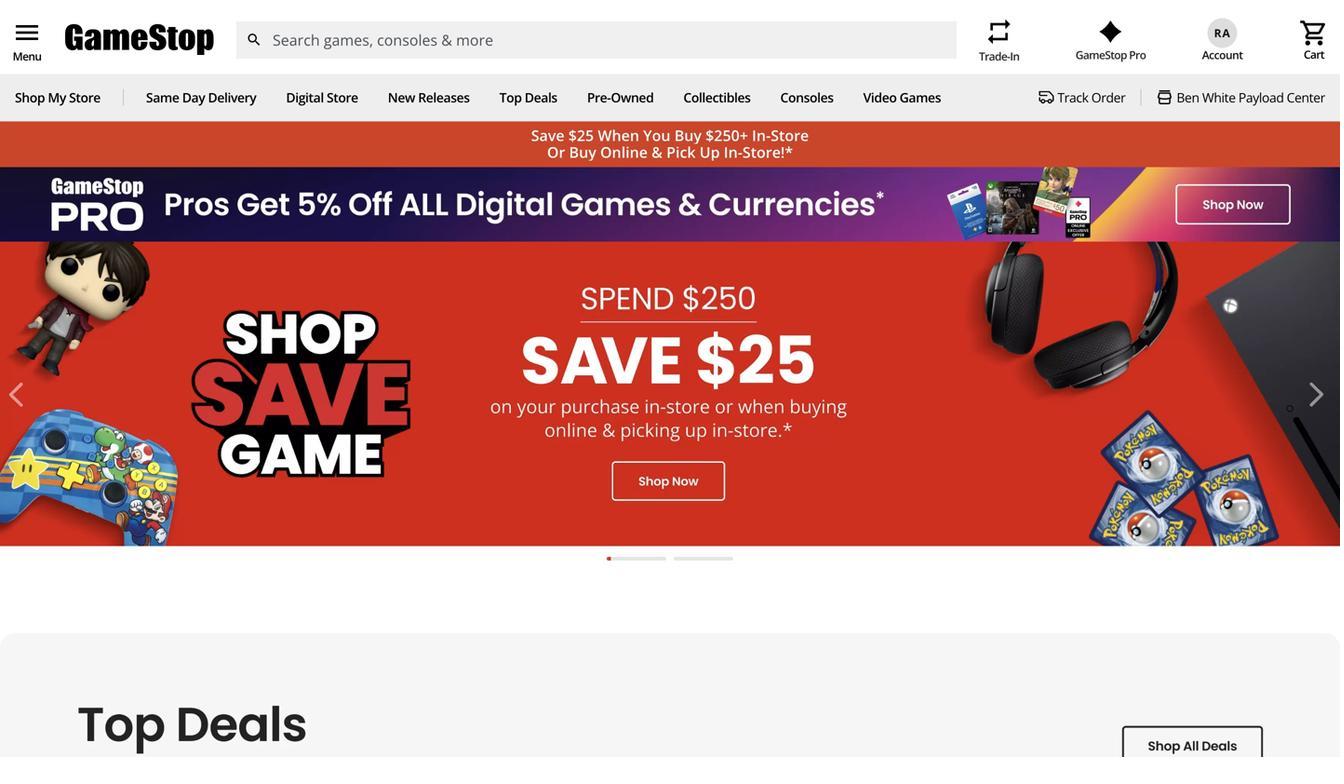 Task type: vqa. For each thing, say whether or not it's contained in the screenshot.
the In-
yes



Task type: describe. For each thing, give the bounding box(es) containing it.
video games
[[864, 89, 942, 106]]

white
[[1203, 89, 1236, 106]]

online
[[601, 142, 648, 162]]

track order link
[[1040, 89, 1126, 106]]

up
[[700, 142, 720, 162]]

1 horizontal spatial buy
[[675, 125, 702, 145]]

pick
[[667, 142, 696, 162]]

new
[[388, 89, 415, 106]]

gamestop pro
[[1076, 47, 1147, 62]]

collectibles
[[684, 89, 751, 106]]

payload
[[1239, 89, 1285, 106]]

you
[[644, 125, 671, 145]]

same day delivery link
[[146, 89, 256, 106]]

same day delivery
[[146, 89, 256, 106]]

collectibles link
[[684, 89, 751, 106]]

$25
[[569, 125, 594, 145]]

same
[[146, 89, 179, 106]]

deals
[[525, 89, 558, 106]]

or
[[547, 142, 566, 162]]

day
[[182, 89, 205, 106]]

ben white payload center link
[[1157, 89, 1326, 106]]

gamestop pro icon image
[[1100, 20, 1123, 43]]

store inside save $25 when you buy $250+ in-store or buy online & pick up in-store!*
[[771, 125, 809, 145]]

owned
[[611, 89, 654, 106]]

track order
[[1058, 89, 1126, 106]]

digital store link
[[286, 89, 358, 106]]

releases
[[418, 89, 470, 106]]

when
[[598, 125, 640, 145]]

video
[[864, 89, 897, 106]]

ben white payload center
[[1177, 89, 1326, 106]]

&
[[652, 142, 663, 162]]

pre-owned
[[587, 89, 654, 106]]

menu
[[12, 18, 42, 48]]

shopping_cart
[[1300, 18, 1330, 48]]

menu
[[13, 49, 41, 64]]

new releases link
[[388, 89, 470, 106]]



Task type: locate. For each thing, give the bounding box(es) containing it.
search
[[246, 32, 262, 48]]

search button
[[236, 21, 273, 59]]

track
[[1058, 89, 1089, 106]]

video games link
[[864, 89, 942, 106]]

0 horizontal spatial store
[[69, 89, 100, 106]]

buy right "you"
[[675, 125, 702, 145]]

store right digital
[[327, 89, 358, 106]]

delivery
[[208, 89, 256, 106]]

games
[[900, 89, 942, 106]]

consoles link
[[781, 89, 834, 106]]

gamestop image
[[65, 22, 214, 58]]

store right the my
[[69, 89, 100, 106]]

store!*
[[743, 142, 793, 162]]

pro 5% digital image
[[0, 167, 1341, 241]]

in-
[[752, 125, 771, 145], [724, 142, 743, 162]]

pre-
[[587, 89, 611, 106]]

0 horizontal spatial buy
[[569, 142, 597, 162]]

buy right or
[[569, 142, 597, 162]]

shop my store
[[15, 89, 100, 106]]

digital
[[286, 89, 324, 106]]

shopping_cart cart
[[1300, 18, 1330, 62]]

store
[[69, 89, 100, 106], [327, 89, 358, 106], [771, 125, 809, 145]]

pre-owned link
[[587, 89, 654, 106]]

top
[[500, 89, 522, 106]]

shop my store link
[[15, 89, 100, 106]]

1 horizontal spatial store
[[327, 89, 358, 106]]

cart
[[1305, 47, 1325, 62]]

2 horizontal spatial store
[[771, 125, 809, 145]]

shop
[[15, 89, 45, 106]]

save $25 when you buy $250+ in-store image
[[0, 241, 1341, 546]]

menu menu
[[12, 18, 42, 64]]

gamestop pro link
[[1076, 20, 1147, 62]]

digital store
[[286, 89, 358, 106]]

top deals
[[500, 89, 558, 106]]

repeat
[[985, 17, 1015, 47]]

repeat trade-in
[[980, 17, 1020, 64]]

0 horizontal spatial in-
[[724, 142, 743, 162]]

order
[[1092, 89, 1126, 106]]

save
[[531, 125, 565, 145]]

in- right $250+
[[752, 125, 771, 145]]

account
[[1203, 47, 1244, 62]]

search search field
[[236, 21, 957, 59]]

save $25 when you buy $250+ in-store or buy online & pick up in-store!*
[[531, 125, 809, 162]]

consoles
[[781, 89, 834, 106]]

in- right 'up'
[[724, 142, 743, 162]]

in
[[1011, 48, 1020, 64]]

tab list
[[598, 549, 743, 575]]

ra account
[[1203, 25, 1244, 62]]

pro
[[1130, 47, 1147, 62]]

ben
[[1177, 89, 1200, 106]]

store down consoles
[[771, 125, 809, 145]]

1 horizontal spatial in-
[[752, 125, 771, 145]]

my
[[48, 89, 66, 106]]

trade-
[[980, 48, 1011, 64]]

buy
[[675, 125, 702, 145], [569, 142, 597, 162]]

$250+
[[706, 125, 749, 145]]

top deals link
[[500, 89, 558, 106]]

Search games, consoles & more search field
[[273, 21, 924, 59]]

center
[[1288, 89, 1326, 106]]

new releases
[[388, 89, 470, 106]]

gamestop
[[1076, 47, 1128, 62]]

ra
[[1215, 25, 1232, 40]]



